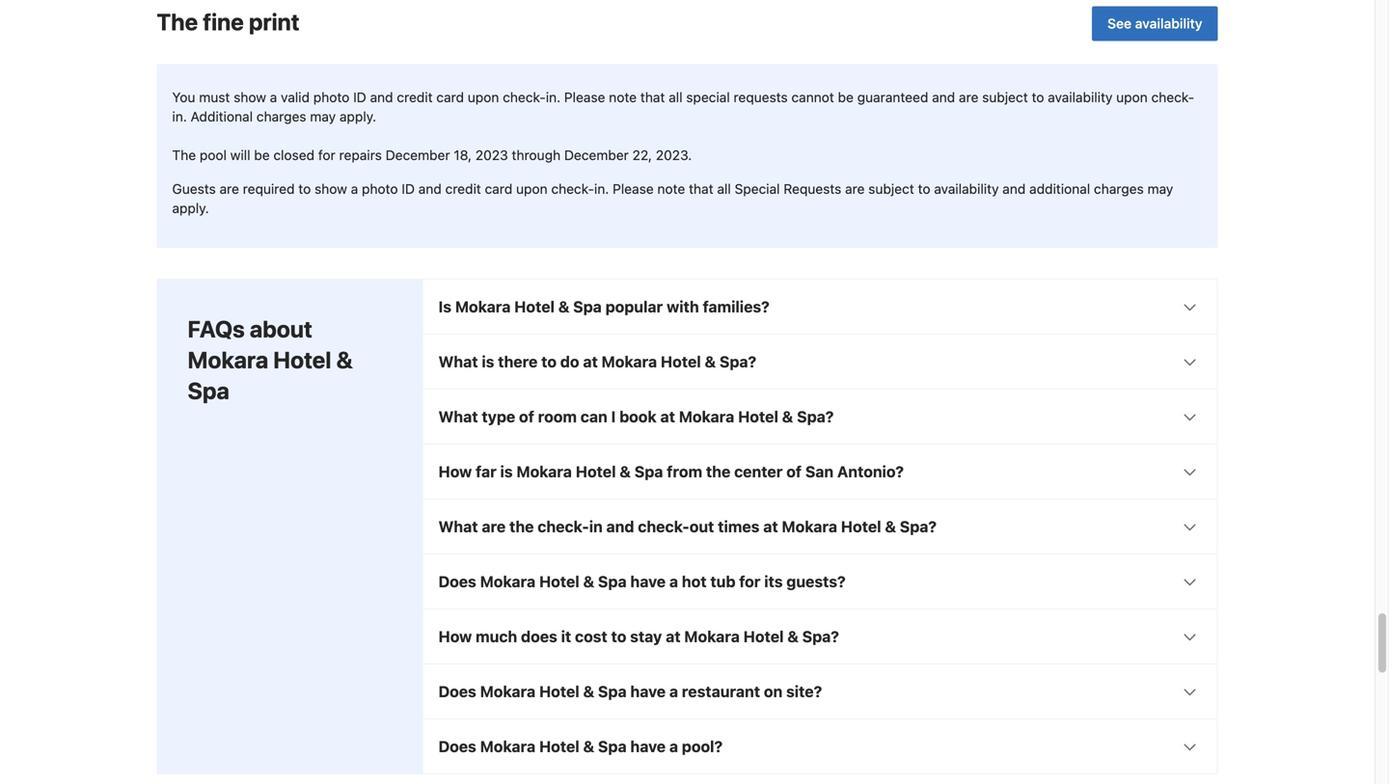 Task type: vqa. For each thing, say whether or not it's contained in the screenshot.
the bottom the is
yes



Task type: locate. For each thing, give the bounding box(es) containing it.
1 vertical spatial what
[[439, 407, 478, 426]]

1 vertical spatial photo
[[362, 181, 398, 197]]

2 vertical spatial in.
[[594, 181, 609, 197]]

1 horizontal spatial december
[[564, 147, 629, 163]]

0 vertical spatial have
[[630, 572, 666, 591]]

1 vertical spatial of
[[787, 462, 802, 481]]

& inside dropdown button
[[583, 682, 594, 701]]

december left 22,
[[564, 147, 629, 163]]

show up additional
[[234, 89, 266, 105]]

note down '2023.'
[[657, 181, 685, 197]]

0 vertical spatial the
[[157, 8, 198, 35]]

1 vertical spatial the
[[509, 517, 534, 536]]

1 horizontal spatial of
[[787, 462, 802, 481]]

1 horizontal spatial may
[[1148, 181, 1173, 197]]

at right stay
[[666, 627, 681, 646]]

the left pool
[[172, 147, 196, 163]]

san
[[805, 462, 834, 481]]

1 horizontal spatial subject
[[982, 89, 1028, 105]]

spa? down families?
[[720, 352, 757, 371]]

guests
[[172, 181, 216, 197]]

photo
[[313, 89, 350, 105], [362, 181, 398, 197]]

pool
[[200, 147, 227, 163]]

see availability
[[1108, 15, 1203, 31]]

and up repairs
[[370, 89, 393, 105]]

is left "there"
[[482, 352, 494, 371]]

0 horizontal spatial all
[[669, 89, 683, 105]]

0 vertical spatial id
[[353, 89, 366, 105]]

1 vertical spatial id
[[402, 181, 415, 197]]

charges
[[256, 108, 306, 124], [1094, 181, 1144, 197]]

1 vertical spatial availability
[[1048, 89, 1113, 105]]

upon down "through"
[[516, 181, 548, 197]]

hotel up "there"
[[514, 297, 555, 316]]

1 horizontal spatial upon
[[516, 181, 548, 197]]

0 horizontal spatial availability
[[934, 181, 999, 197]]

spa inside dropdown button
[[598, 682, 627, 701]]

faqs
[[188, 315, 245, 342]]

1 horizontal spatial in.
[[546, 89, 561, 105]]

what are the check-in and check-out times at mokara hotel & spa?
[[439, 517, 937, 536]]

1 vertical spatial is
[[500, 462, 513, 481]]

availability inside the you must show a valid photo id and credit card upon check-in. please note that all special requests cannot be guaranteed and are subject to availability upon check- in. additional charges may apply.
[[1048, 89, 1113, 105]]

1 vertical spatial card
[[485, 181, 513, 197]]

0 horizontal spatial that
[[640, 89, 665, 105]]

tub
[[710, 572, 736, 591]]

at right do
[[583, 352, 598, 371]]

and right in
[[606, 517, 634, 536]]

1 vertical spatial apply.
[[172, 200, 209, 216]]

0 vertical spatial does
[[439, 572, 476, 591]]

to inside how much does it cost to stay at mokara hotel & spa? dropdown button
[[611, 627, 626, 646]]

the
[[157, 8, 198, 35], [172, 147, 196, 163]]

spa down "faqs" on the top of page
[[188, 377, 229, 404]]

0 horizontal spatial charges
[[256, 108, 306, 124]]

1 vertical spatial all
[[717, 181, 731, 197]]

all left special
[[717, 181, 731, 197]]

show inside guests are required to show a photo id and credit card upon check-in. please note that all special requests are subject to availability and additional charges may apply.
[[315, 181, 347, 197]]

note inside guests are required to show a photo id and credit card upon check-in. please note that all special requests are subject to availability and additional charges may apply.
[[657, 181, 685, 197]]

0 horizontal spatial photo
[[313, 89, 350, 105]]

apply. inside guests are required to show a photo id and credit card upon check-in. please note that all special requests are subject to availability and additional charges may apply.
[[172, 200, 209, 216]]

0 vertical spatial of
[[519, 407, 534, 426]]

have for restaurant
[[630, 682, 666, 701]]

special
[[735, 181, 780, 197]]

1 vertical spatial may
[[1148, 181, 1173, 197]]

at
[[583, 352, 598, 371], [660, 407, 675, 426], [763, 517, 778, 536], [666, 627, 681, 646]]

1 horizontal spatial photo
[[362, 181, 398, 197]]

0 vertical spatial card
[[436, 89, 464, 105]]

may inside guests are required to show a photo id and credit card upon check-in. please note that all special requests are subject to availability and additional charges may apply.
[[1148, 181, 1173, 197]]

what down far
[[439, 517, 478, 536]]

2 horizontal spatial in.
[[594, 181, 609, 197]]

credit
[[397, 89, 433, 105], [445, 181, 481, 197]]

a inside dropdown button
[[669, 572, 678, 591]]

does for does mokara hotel & spa have a pool?
[[439, 737, 476, 756]]

1 what from the top
[[439, 352, 478, 371]]

2023
[[475, 147, 508, 163]]

0 horizontal spatial credit
[[397, 89, 433, 105]]

do
[[560, 352, 579, 371]]

a left pool?
[[669, 737, 678, 756]]

1 horizontal spatial please
[[613, 181, 654, 197]]

what type of room can i book at mokara hotel & spa? button
[[423, 390, 1217, 444]]

0 horizontal spatial subject
[[869, 181, 914, 197]]

does mokara hotel & spa have a hot tub for its guests? button
[[423, 555, 1217, 609]]

how for how far is mokara hotel & spa from the center of san antonio?
[[439, 462, 472, 481]]

0 vertical spatial please
[[564, 89, 605, 105]]

check- up does mokara hotel & spa have a hot tub for its guests?
[[538, 517, 589, 536]]

1 vertical spatial have
[[630, 682, 666, 701]]

2 vertical spatial does
[[439, 737, 476, 756]]

1 horizontal spatial card
[[485, 181, 513, 197]]

spa for does mokara hotel & spa have a pool?
[[598, 737, 627, 756]]

2023.
[[656, 147, 692, 163]]

is mokara hotel & spa popular with families? button
[[423, 280, 1217, 334]]

photo down repairs
[[362, 181, 398, 197]]

how far is mokara hotel & spa from the center of san antonio? button
[[423, 445, 1217, 499]]

see availability button
[[1092, 6, 1218, 41]]

what type of room can i book at mokara hotel & spa?
[[439, 407, 834, 426]]

have left pool?
[[630, 737, 666, 756]]

are
[[959, 89, 979, 105], [220, 181, 239, 197], [845, 181, 865, 197], [482, 517, 506, 536]]

all
[[669, 89, 683, 105], [717, 181, 731, 197]]

1 horizontal spatial apply.
[[340, 108, 376, 124]]

1 vertical spatial the
[[172, 147, 196, 163]]

does inside dropdown button
[[439, 572, 476, 591]]

required
[[243, 181, 295, 197]]

hotel down does mokara hotel & spa have a restaurant on site?
[[539, 737, 580, 756]]

2 have from the top
[[630, 682, 666, 701]]

2 vertical spatial what
[[439, 517, 478, 536]]

22,
[[633, 147, 652, 163]]

are right guests
[[220, 181, 239, 197]]

in.
[[546, 89, 561, 105], [172, 108, 187, 124], [594, 181, 609, 197]]

id up repairs
[[353, 89, 366, 105]]

what for what are the check-in and check-out times at mokara hotel & spa?
[[439, 517, 478, 536]]

credit up the pool will be closed for repairs december 18, 2023 through december 22, 2023.
[[397, 89, 433, 105]]

0 vertical spatial be
[[838, 89, 854, 105]]

of left san
[[787, 462, 802, 481]]

1 horizontal spatial availability
[[1048, 89, 1113, 105]]

availability left additional
[[934, 181, 999, 197]]

2 vertical spatial have
[[630, 737, 666, 756]]

have for hot
[[630, 572, 666, 591]]

1 horizontal spatial id
[[402, 181, 415, 197]]

and left additional
[[1003, 181, 1026, 197]]

show
[[234, 89, 266, 105], [315, 181, 347, 197]]

of inside what type of room can i book at mokara hotel & spa? dropdown button
[[519, 407, 534, 426]]

spa inside dropdown button
[[598, 572, 627, 591]]

0 vertical spatial may
[[310, 108, 336, 124]]

apply. up repairs
[[340, 108, 376, 124]]

the right from
[[706, 462, 731, 481]]

0 horizontal spatial is
[[482, 352, 494, 371]]

1 vertical spatial does
[[439, 682, 476, 701]]

1 vertical spatial please
[[613, 181, 654, 197]]

0 vertical spatial that
[[640, 89, 665, 105]]

check- down "through"
[[551, 181, 594, 197]]

a down repairs
[[351, 181, 358, 197]]

0 horizontal spatial please
[[564, 89, 605, 105]]

how left much
[[439, 627, 472, 646]]

be right cannot
[[838, 89, 854, 105]]

spa left popular at left top
[[573, 297, 602, 316]]

the left in
[[509, 517, 534, 536]]

and right guaranteed
[[932, 89, 955, 105]]

0 horizontal spatial the
[[509, 517, 534, 536]]

1 vertical spatial show
[[315, 181, 347, 197]]

card up 18,
[[436, 89, 464, 105]]

1 vertical spatial how
[[439, 627, 472, 646]]

note up 22,
[[609, 89, 637, 105]]

card
[[436, 89, 464, 105], [485, 181, 513, 197]]

note
[[609, 89, 637, 105], [657, 181, 685, 197]]

3 does from the top
[[439, 737, 476, 756]]

how for how much does it cost to stay at mokara hotel & spa?
[[439, 627, 472, 646]]

1 vertical spatial subject
[[869, 181, 914, 197]]

spa? down antonio?
[[900, 517, 937, 536]]

is right far
[[500, 462, 513, 481]]

0 vertical spatial how
[[439, 462, 472, 481]]

id inside guests are required to show a photo id and credit card upon check-in. please note that all special requests are subject to availability and additional charges may apply.
[[402, 181, 415, 197]]

1 does from the top
[[439, 572, 476, 591]]

subject
[[982, 89, 1028, 105], [869, 181, 914, 197]]

a inside dropdown button
[[669, 737, 678, 756]]

for right closed
[[318, 147, 336, 163]]

check- up "through"
[[503, 89, 546, 105]]

1 horizontal spatial that
[[689, 181, 714, 197]]

that down '2023.'
[[689, 181, 714, 197]]

far
[[476, 462, 497, 481]]

0 vertical spatial note
[[609, 89, 637, 105]]

1 horizontal spatial for
[[739, 572, 761, 591]]

the left fine
[[157, 8, 198, 35]]

mokara inside dropdown button
[[480, 682, 536, 701]]

2 what from the top
[[439, 407, 478, 426]]

have inside dropdown button
[[630, 682, 666, 701]]

center
[[734, 462, 783, 481]]

1 how from the top
[[439, 462, 472, 481]]

1 vertical spatial charges
[[1094, 181, 1144, 197]]

are down far
[[482, 517, 506, 536]]

fine
[[203, 8, 244, 35]]

spa down cost
[[598, 682, 627, 701]]

a left restaurant
[[669, 682, 678, 701]]

spa down does mokara hotel & spa have a restaurant on site?
[[598, 737, 627, 756]]

photo right valid
[[313, 89, 350, 105]]

0 vertical spatial show
[[234, 89, 266, 105]]

0 vertical spatial credit
[[397, 89, 433, 105]]

1 horizontal spatial charges
[[1094, 181, 1144, 197]]

0 horizontal spatial for
[[318, 147, 336, 163]]

much
[[476, 627, 517, 646]]

a inside dropdown button
[[669, 682, 678, 701]]

popular
[[606, 297, 663, 316]]

credit down 18,
[[445, 181, 481, 197]]

what down is
[[439, 352, 478, 371]]

be inside the you must show a valid photo id and credit card upon check-in. please note that all special requests cannot be guaranteed and are subject to availability upon check- in. additional charges may apply.
[[838, 89, 854, 105]]

have inside dropdown button
[[630, 737, 666, 756]]

2 vertical spatial availability
[[934, 181, 999, 197]]

1 vertical spatial be
[[254, 147, 270, 163]]

availability right see
[[1135, 15, 1203, 31]]

additional
[[1030, 181, 1090, 197]]

0 vertical spatial all
[[669, 89, 683, 105]]

1 horizontal spatial is
[[500, 462, 513, 481]]

book
[[620, 407, 657, 426]]

what inside dropdown button
[[439, 352, 478, 371]]

1 vertical spatial that
[[689, 181, 714, 197]]

how
[[439, 462, 472, 481], [439, 627, 472, 646]]

in
[[589, 517, 603, 536]]

for left its
[[739, 572, 761, 591]]

check- down how far is mokara hotel & spa from the center of san antonio?
[[638, 517, 690, 536]]

0 horizontal spatial card
[[436, 89, 464, 105]]

spa down in
[[598, 572, 627, 591]]

does
[[439, 572, 476, 591], [439, 682, 476, 701], [439, 737, 476, 756]]

what
[[439, 352, 478, 371], [439, 407, 478, 426], [439, 517, 478, 536]]

hotel down the with at top
[[661, 352, 701, 371]]

does inside dropdown button
[[439, 682, 476, 701]]

at right book
[[660, 407, 675, 426]]

0 vertical spatial charges
[[256, 108, 306, 124]]

upon up 2023
[[468, 89, 499, 105]]

id down the pool will be closed for repairs december 18, 2023 through december 22, 2023.
[[402, 181, 415, 197]]

how left far
[[439, 462, 472, 481]]

& inside faqs about mokara hotel & spa
[[336, 346, 353, 373]]

0 vertical spatial apply.
[[340, 108, 376, 124]]

charges down valid
[[256, 108, 306, 124]]

does inside dropdown button
[[439, 737, 476, 756]]

spa for does mokara hotel & spa have a restaurant on site?
[[598, 682, 627, 701]]

0 horizontal spatial in.
[[172, 108, 187, 124]]

0 vertical spatial photo
[[313, 89, 350, 105]]

and inside dropdown button
[[606, 517, 634, 536]]

0 horizontal spatial show
[[234, 89, 266, 105]]

are right guaranteed
[[959, 89, 979, 105]]

1 horizontal spatial be
[[838, 89, 854, 105]]

is inside dropdown button
[[500, 462, 513, 481]]

spa
[[573, 297, 602, 316], [188, 377, 229, 404], [635, 462, 663, 481], [598, 572, 627, 591], [598, 682, 627, 701], [598, 737, 627, 756]]

3 what from the top
[[439, 517, 478, 536]]

a for does mokara hotel & spa have a pool?
[[669, 737, 678, 756]]

upon inside guests are required to show a photo id and credit card upon check-in. please note that all special requests are subject to availability and additional charges may apply.
[[516, 181, 548, 197]]

spa left from
[[635, 462, 663, 481]]

0 horizontal spatial note
[[609, 89, 637, 105]]

spa? up san
[[797, 407, 834, 426]]

check-
[[503, 89, 546, 105], [1152, 89, 1195, 105], [551, 181, 594, 197], [538, 517, 589, 536], [638, 517, 690, 536]]

0 vertical spatial subject
[[982, 89, 1028, 105]]

1 horizontal spatial credit
[[445, 181, 481, 197]]

charges right additional
[[1094, 181, 1144, 197]]

of inside how far is mokara hotel & spa from the center of san antonio? dropdown button
[[787, 462, 802, 481]]

spa for does mokara hotel & spa have a hot tub for its guests?
[[598, 572, 627, 591]]

a left hot
[[669, 572, 678, 591]]

guaranteed
[[857, 89, 929, 105]]

a left valid
[[270, 89, 277, 105]]

may inside the you must show a valid photo id and credit card upon check-in. please note that all special requests cannot be guaranteed and are subject to availability upon check- in. additional charges may apply.
[[310, 108, 336, 124]]

faqs about mokara hotel & spa
[[188, 315, 353, 404]]

show down repairs
[[315, 181, 347, 197]]

what are the check-in and check-out times at mokara hotel & spa? button
[[423, 500, 1217, 554]]

all left the special
[[669, 89, 683, 105]]

1 horizontal spatial all
[[717, 181, 731, 197]]

2 how from the top
[[439, 627, 472, 646]]

card inside the you must show a valid photo id and credit card upon check-in. please note that all special requests cannot be guaranteed and are subject to availability upon check- in. additional charges may apply.
[[436, 89, 464, 105]]

for
[[318, 147, 336, 163], [739, 572, 761, 591]]

accordion control element
[[422, 279, 1218, 775]]

please
[[564, 89, 605, 105], [613, 181, 654, 197]]

hotel down it
[[539, 682, 580, 701]]

upon
[[468, 89, 499, 105], [1116, 89, 1148, 105], [516, 181, 548, 197]]

1 vertical spatial credit
[[445, 181, 481, 197]]

that
[[640, 89, 665, 105], [689, 181, 714, 197]]

be right will
[[254, 147, 270, 163]]

from
[[667, 462, 702, 481]]

upon down see
[[1116, 89, 1148, 105]]

0 vertical spatial the
[[706, 462, 731, 481]]

how far is mokara hotel & spa from the center of san antonio?
[[439, 462, 904, 481]]

have
[[630, 572, 666, 591], [630, 682, 666, 701], [630, 737, 666, 756]]

0 vertical spatial in.
[[546, 89, 561, 105]]

that left the special
[[640, 89, 665, 105]]

0 horizontal spatial may
[[310, 108, 336, 124]]

what for what type of room can i book at mokara hotel & spa?
[[439, 407, 478, 426]]

id
[[353, 89, 366, 105], [402, 181, 415, 197]]

requests
[[784, 181, 842, 197]]

hotel down the about
[[273, 346, 331, 373]]

&
[[558, 297, 570, 316], [336, 346, 353, 373], [705, 352, 716, 371], [782, 407, 793, 426], [620, 462, 631, 481], [885, 517, 896, 536], [583, 572, 594, 591], [788, 627, 799, 646], [583, 682, 594, 701], [583, 737, 594, 756]]

of right type
[[519, 407, 534, 426]]

room
[[538, 407, 577, 426]]

hotel up in
[[576, 462, 616, 481]]

3 have from the top
[[630, 737, 666, 756]]

a inside guests are required to show a photo id and credit card upon check-in. please note that all special requests are subject to availability and additional charges may apply.
[[351, 181, 358, 197]]

0 vertical spatial is
[[482, 352, 494, 371]]

1 have from the top
[[630, 572, 666, 591]]

0 vertical spatial availability
[[1135, 15, 1203, 31]]

card down 2023
[[485, 181, 513, 197]]

is
[[482, 352, 494, 371], [500, 462, 513, 481]]

1 vertical spatial note
[[657, 181, 685, 197]]

is mokara hotel & spa popular with families?
[[439, 297, 770, 316]]

what left type
[[439, 407, 478, 426]]

apply. down guests
[[172, 200, 209, 216]]

a for does mokara hotel & spa have a restaurant on site?
[[669, 682, 678, 701]]

how much does it cost to stay at mokara hotel & spa?
[[439, 627, 839, 646]]

the for the pool will be closed for repairs december 18, 2023 through december 22, 2023.
[[172, 147, 196, 163]]

2 horizontal spatial availability
[[1135, 15, 1203, 31]]

2 does from the top
[[439, 682, 476, 701]]

0 horizontal spatial december
[[386, 147, 450, 163]]

have down stay
[[630, 682, 666, 701]]

be
[[838, 89, 854, 105], [254, 147, 270, 163]]

have left hot
[[630, 572, 666, 591]]

does mokara hotel & spa have a hot tub for its guests?
[[439, 572, 846, 591]]

spa?
[[720, 352, 757, 371], [797, 407, 834, 426], [900, 517, 937, 536], [802, 627, 839, 646]]

0 horizontal spatial id
[[353, 89, 366, 105]]

0 horizontal spatial of
[[519, 407, 534, 426]]

to
[[1032, 89, 1044, 105], [298, 181, 311, 197], [918, 181, 931, 197], [541, 352, 557, 371], [611, 627, 626, 646]]

december left 18,
[[386, 147, 450, 163]]

0 horizontal spatial apply.
[[172, 200, 209, 216]]

have inside dropdown button
[[630, 572, 666, 591]]

availability down see
[[1048, 89, 1113, 105]]

1 horizontal spatial show
[[315, 181, 347, 197]]

0 vertical spatial what
[[439, 352, 478, 371]]

mokara
[[455, 297, 511, 316], [188, 346, 268, 373], [602, 352, 657, 371], [679, 407, 735, 426], [517, 462, 572, 481], [782, 517, 837, 536], [480, 572, 536, 591], [684, 627, 740, 646], [480, 682, 536, 701], [480, 737, 536, 756]]

antonio?
[[837, 462, 904, 481]]



Task type: describe. For each thing, give the bounding box(es) containing it.
out
[[690, 517, 714, 536]]

pool?
[[682, 737, 723, 756]]

spa for is mokara hotel & spa popular with families?
[[573, 297, 602, 316]]

card inside guests are required to show a photo id and credit card upon check-in. please note that all special requests are subject to availability and additional charges may apply.
[[485, 181, 513, 197]]

you
[[172, 89, 195, 105]]

hotel up center
[[738, 407, 778, 426]]

there
[[498, 352, 538, 371]]

for inside dropdown button
[[739, 572, 761, 591]]

subject inside guests are required to show a photo id and credit card upon check-in. please note that all special requests are subject to availability and additional charges may apply.
[[869, 181, 914, 197]]

cannot
[[792, 89, 834, 105]]

site?
[[786, 682, 822, 701]]

repairs
[[339, 147, 382, 163]]

mokara inside faqs about mokara hotel & spa
[[188, 346, 268, 373]]

what for what is there to do at mokara hotel & spa?
[[439, 352, 478, 371]]

hotel up on
[[744, 627, 784, 646]]

is
[[439, 297, 452, 316]]

additional
[[191, 108, 253, 124]]

please inside guests are required to show a photo id and credit card upon check-in. please note that all special requests are subject to availability and additional charges may apply.
[[613, 181, 654, 197]]

with
[[667, 297, 699, 316]]

does for does mokara hotel & spa have a hot tub for its guests?
[[439, 572, 476, 591]]

does mokara hotel & spa have a pool?
[[439, 737, 723, 756]]

guests are required to show a photo id and credit card upon check-in. please note that all special requests are subject to availability and additional charges may apply.
[[172, 181, 1173, 216]]

subject inside the you must show a valid photo id and credit card upon check-in. please note that all special requests cannot be guaranteed and are subject to availability upon check- in. additional charges may apply.
[[982, 89, 1028, 105]]

availability inside guests are required to show a photo id and credit card upon check-in. please note that all special requests are subject to availability and additional charges may apply.
[[934, 181, 999, 197]]

all inside guests are required to show a photo id and credit card upon check-in. please note that all special requests are subject to availability and additional charges may apply.
[[717, 181, 731, 197]]

have for pool?
[[630, 737, 666, 756]]

how much does it cost to stay at mokara hotel & spa? button
[[423, 610, 1217, 664]]

closed
[[273, 147, 315, 163]]

all inside the you must show a valid photo id and credit card upon check-in. please note that all special requests cannot be guaranteed and are subject to availability upon check- in. additional charges may apply.
[[669, 89, 683, 105]]

families?
[[703, 297, 770, 316]]

id inside the you must show a valid photo id and credit card upon check-in. please note that all special requests cannot be guaranteed and are subject to availability upon check- in. additional charges may apply.
[[353, 89, 366, 105]]

type
[[482, 407, 515, 426]]

requests
[[734, 89, 788, 105]]

and down the pool will be closed for repairs december 18, 2023 through december 22, 2023.
[[418, 181, 442, 197]]

1 horizontal spatial the
[[706, 462, 731, 481]]

does
[[521, 627, 557, 646]]

are inside the you must show a valid photo id and credit card upon check-in. please note that all special requests cannot be guaranteed and are subject to availability upon check- in. additional charges may apply.
[[959, 89, 979, 105]]

through
[[512, 147, 561, 163]]

what is there to do at mokara hotel & spa? button
[[423, 335, 1217, 389]]

hotel up it
[[539, 572, 580, 591]]

i
[[611, 407, 616, 426]]

check- inside guests are required to show a photo id and credit card upon check-in. please note that all special requests are subject to availability and additional charges may apply.
[[551, 181, 594, 197]]

to inside what is there to do at mokara hotel & spa? dropdown button
[[541, 352, 557, 371]]

availability inside "button"
[[1135, 15, 1203, 31]]

0 horizontal spatial upon
[[468, 89, 499, 105]]

hotel down antonio?
[[841, 517, 881, 536]]

2 horizontal spatial upon
[[1116, 89, 1148, 105]]

print
[[249, 8, 300, 35]]

stay
[[630, 627, 662, 646]]

is inside dropdown button
[[482, 352, 494, 371]]

about
[[250, 315, 312, 342]]

credit inside guests are required to show a photo id and credit card upon check-in. please note that all special requests are subject to availability and additional charges may apply.
[[445, 181, 481, 197]]

at right times
[[763, 517, 778, 536]]

hotel inside dropdown button
[[539, 682, 580, 701]]

1 december from the left
[[386, 147, 450, 163]]

does for does mokara hotel & spa have a restaurant on site?
[[439, 682, 476, 701]]

will
[[230, 147, 250, 163]]

its
[[764, 572, 783, 591]]

show inside the you must show a valid photo id and credit card upon check-in. please note that all special requests cannot be guaranteed and are subject to availability upon check- in. additional charges may apply.
[[234, 89, 266, 105]]

valid
[[281, 89, 310, 105]]

what is there to do at mokara hotel & spa?
[[439, 352, 757, 371]]

to inside the you must show a valid photo id and credit card upon check-in. please note that all special requests cannot be guaranteed and are subject to availability upon check- in. additional charges may apply.
[[1032, 89, 1044, 105]]

18,
[[454, 147, 472, 163]]

it
[[561, 627, 571, 646]]

are right requests
[[845, 181, 865, 197]]

the pool will be closed for repairs december 18, 2023 through december 22, 2023.
[[172, 147, 692, 163]]

spa inside faqs about mokara hotel & spa
[[188, 377, 229, 404]]

a inside the you must show a valid photo id and credit card upon check-in. please note that all special requests cannot be guaranteed and are subject to availability upon check- in. additional charges may apply.
[[270, 89, 277, 105]]

the fine print
[[157, 8, 300, 35]]

that inside guests are required to show a photo id and credit card upon check-in. please note that all special requests are subject to availability and additional charges may apply.
[[689, 181, 714, 197]]

must
[[199, 89, 230, 105]]

2 december from the left
[[564, 147, 629, 163]]

apply. inside the you must show a valid photo id and credit card upon check-in. please note that all special requests cannot be guaranteed and are subject to availability upon check- in. additional charges may apply.
[[340, 108, 376, 124]]

cost
[[575, 627, 608, 646]]

can
[[581, 407, 608, 426]]

times
[[718, 517, 760, 536]]

at inside dropdown button
[[583, 352, 598, 371]]

spa? up does mokara hotel & spa have a restaurant on site? dropdown button
[[802, 627, 839, 646]]

restaurant
[[682, 682, 760, 701]]

does mokara hotel & spa have a restaurant on site?
[[439, 682, 822, 701]]

photo inside guests are required to show a photo id and credit card upon check-in. please note that all special requests are subject to availability and additional charges may apply.
[[362, 181, 398, 197]]

that inside the you must show a valid photo id and credit card upon check-in. please note that all special requests cannot be guaranteed and are subject to availability upon check- in. additional charges may apply.
[[640, 89, 665, 105]]

see
[[1108, 15, 1132, 31]]

does mokara hotel & spa have a pool? button
[[423, 720, 1217, 774]]

does mokara hotel & spa have a restaurant on site? button
[[423, 665, 1217, 719]]

hotel inside faqs about mokara hotel & spa
[[273, 346, 331, 373]]

the for the fine print
[[157, 8, 198, 35]]

charges inside guests are required to show a photo id and credit card upon check-in. please note that all special requests are subject to availability and additional charges may apply.
[[1094, 181, 1144, 197]]

please inside the you must show a valid photo id and credit card upon check-in. please note that all special requests cannot be guaranteed and are subject to availability upon check- in. additional charges may apply.
[[564, 89, 605, 105]]

you must show a valid photo id and credit card upon check-in. please note that all special requests cannot be guaranteed and are subject to availability upon check- in. additional charges may apply.
[[172, 89, 1195, 124]]

in. inside guests are required to show a photo id and credit card upon check-in. please note that all special requests are subject to availability and additional charges may apply.
[[594, 181, 609, 197]]

note inside the you must show a valid photo id and credit card upon check-in. please note that all special requests cannot be guaranteed and are subject to availability upon check- in. additional charges may apply.
[[609, 89, 637, 105]]

1 vertical spatial in.
[[172, 108, 187, 124]]

a for does mokara hotel & spa have a hot tub for its guests?
[[669, 572, 678, 591]]

on
[[764, 682, 783, 701]]

check- down see availability "button" at the top of the page
[[1152, 89, 1195, 105]]

are inside dropdown button
[[482, 517, 506, 536]]

special
[[686, 89, 730, 105]]

photo inside the you must show a valid photo id and credit card upon check-in. please note that all special requests cannot be guaranteed and are subject to availability upon check- in. additional charges may apply.
[[313, 89, 350, 105]]

credit inside the you must show a valid photo id and credit card upon check-in. please note that all special requests cannot be guaranteed and are subject to availability upon check- in. additional charges may apply.
[[397, 89, 433, 105]]

0 vertical spatial for
[[318, 147, 336, 163]]

charges inside the you must show a valid photo id and credit card upon check-in. please note that all special requests cannot be guaranteed and are subject to availability upon check- in. additional charges may apply.
[[256, 108, 306, 124]]

hot
[[682, 572, 707, 591]]

0 horizontal spatial be
[[254, 147, 270, 163]]

guests?
[[787, 572, 846, 591]]

spa? inside dropdown button
[[720, 352, 757, 371]]



